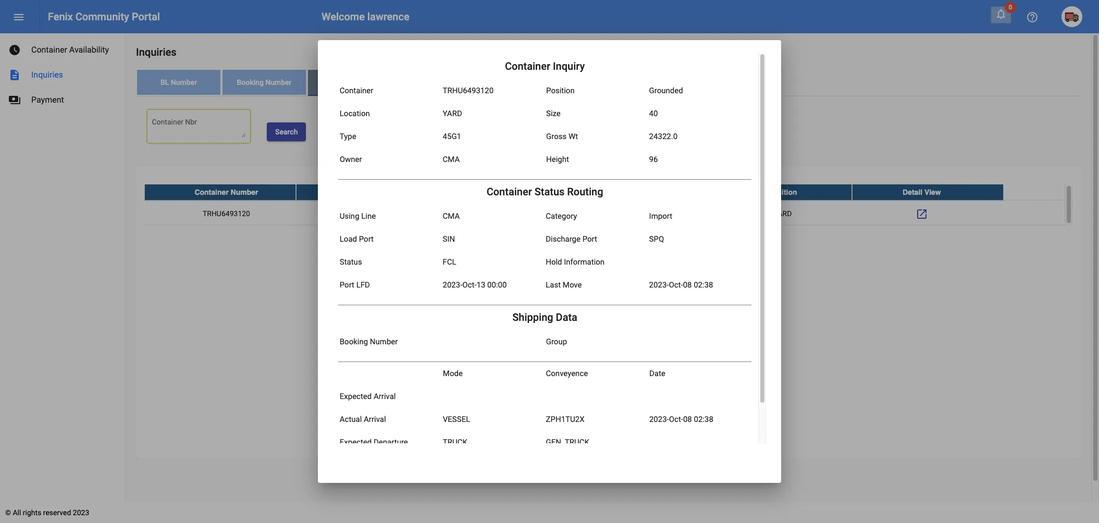 Task type: vqa. For each thing, say whether or not it's contained in the screenshot.
1st "02:38" from the top
yes



Task type: describe. For each thing, give the bounding box(es) containing it.
watch_later
[[8, 44, 21, 56]]

container for container status routing
[[487, 186, 532, 198]]

fcl
[[443, 257, 456, 267]]

information
[[564, 257, 605, 267]]

last move
[[546, 280, 582, 290]]

vessel
[[443, 415, 470, 424]]

port for load port
[[359, 235, 374, 244]]

menu
[[13, 11, 25, 24]]

port for discharge port
[[583, 235, 597, 244]]

© all rights reserved 2023
[[5, 509, 89, 517]]

0 vertical spatial yard
[[443, 109, 462, 118]]

2023-oct-13 00:00
[[443, 280, 507, 290]]

gross wt
[[546, 132, 578, 141]]

expected departure
[[340, 438, 408, 447]]

container for container number
[[195, 188, 229, 196]]

08 for last move
[[683, 280, 692, 290]]

2023- for last move
[[649, 280, 669, 290]]

oct- for last move
[[669, 280, 683, 290]]

availability
[[69, 45, 109, 55]]

shipping
[[512, 311, 553, 324]]

2023-oct-08 02:38 for zph1tu2x
[[649, 415, 713, 424]]

actual
[[340, 415, 362, 424]]

0 vertical spatial 45g1
[[443, 132, 461, 141]]

last
[[546, 280, 561, 290]]

fenix
[[48, 10, 73, 23]]

notifications_none button
[[991, 6, 1012, 23]]

help_outline button
[[1022, 6, 1043, 27]]

load port
[[340, 235, 374, 244]]

no color image containing watch_later
[[8, 44, 21, 56]]

number inside column header
[[231, 188, 258, 196]]

actual arrival
[[340, 415, 386, 424]]

op
[[508, 188, 518, 196]]

13
[[477, 280, 485, 290]]

expected arrival
[[340, 392, 396, 401]]

no color image containing description
[[8, 69, 21, 81]]

open_in_new grid
[[144, 184, 1073, 227]]

spq
[[649, 235, 664, 244]]

owner
[[340, 155, 362, 164]]

import inside open_in_new row
[[355, 209, 376, 218]]

cma for using line
[[443, 212, 460, 221]]

welcome
[[322, 10, 365, 23]]

no color image inside notifications_none popup button
[[995, 8, 1008, 20]]

no color image for menu button
[[13, 11, 25, 24]]

help_outline
[[1026, 11, 1039, 24]]

1 vertical spatial booking
[[340, 337, 368, 347]]

using
[[340, 212, 359, 221]]

detail view column header
[[852, 184, 1004, 200]]

inquiries inside navigation
[[31, 70, 63, 80]]

0 horizontal spatial port
[[340, 280, 354, 290]]

fenix community portal
[[48, 10, 160, 23]]

hold information
[[546, 257, 605, 267]]

oct- for zph1tu2x
[[669, 415, 683, 424]]

container availability
[[31, 45, 109, 55]]

discharge port
[[546, 235, 597, 244]]

group
[[546, 337, 567, 347]]

lfd
[[356, 280, 370, 290]]

no color image inside open_in_new button
[[916, 208, 928, 221]]

container status routing
[[487, 186, 603, 198]]

08 for zph1tu2x
[[683, 415, 692, 424]]

2023-oct-08 02:38 for last move
[[649, 280, 713, 290]]

©
[[5, 509, 11, 517]]

welcome lawrence
[[322, 10, 410, 23]]

2023- down fcl
[[443, 280, 463, 290]]

payment
[[31, 95, 64, 105]]

bl number tab panel
[[136, 96, 1081, 459]]

portal
[[132, 10, 160, 23]]

2023
[[73, 509, 89, 517]]

0 vertical spatial booking number
[[237, 78, 292, 87]]

size
[[546, 109, 561, 118]]

inquiry
[[553, 60, 585, 72]]

open_in_new
[[916, 208, 928, 221]]

trhu6493120 inside open_in_new row
[[203, 209, 250, 218]]

date
[[649, 369, 665, 378]]

row inside open_in_new grid
[[144, 184, 1065, 201]]

position column header
[[713, 184, 852, 200]]

container inquiry
[[505, 60, 585, 72]]

search
[[275, 128, 298, 136]]

line op column header
[[435, 184, 574, 200]]

40
[[649, 109, 658, 118]]

2 column header from the left
[[574, 184, 713, 200]]

gross
[[546, 132, 567, 141]]

container for container availability
[[31, 45, 67, 55]]

24322.0
[[649, 132, 678, 141]]

using line
[[340, 212, 376, 221]]



Task type: locate. For each thing, give the bounding box(es) containing it.
02:38
[[694, 280, 713, 290], [694, 415, 713, 424]]

line left op
[[491, 188, 506, 196]]

import up spq
[[649, 212, 672, 221]]

line right using
[[361, 212, 376, 221]]

no color image down watch_later
[[8, 69, 21, 81]]

line op
[[491, 188, 518, 196]]

all
[[13, 509, 21, 517]]

0 horizontal spatial line
[[361, 212, 376, 221]]

1 vertical spatial cma
[[443, 212, 460, 221]]

booking number tab panel
[[136, 96, 1081, 459]]

yard inside open_in_new row
[[774, 209, 792, 218]]

move
[[563, 280, 582, 290]]

arrival for actual arrival
[[364, 415, 386, 424]]

expected for expected departure
[[340, 438, 372, 447]]

bl number
[[161, 78, 197, 87]]

no color image inside menu button
[[13, 11, 25, 24]]

navigation
[[0, 33, 125, 113]]

0 horizontal spatial import
[[355, 209, 376, 218]]

open_in_new row
[[144, 201, 1065, 227]]

2023-oct-08 02:38 down date
[[649, 415, 713, 424]]

inquiries up payment
[[31, 70, 63, 80]]

conveyence
[[546, 369, 588, 378]]

no color image containing payments
[[8, 94, 21, 106]]

2 horizontal spatial port
[[583, 235, 597, 244]]

1 vertical spatial 08
[[683, 415, 692, 424]]

2023-oct-08 02:38
[[649, 280, 713, 290], [649, 415, 713, 424]]

container inside navigation
[[31, 45, 67, 55]]

None text field
[[152, 119, 246, 137]]

1 vertical spatial inquiries
[[31, 70, 63, 80]]

inquiries up bl
[[136, 46, 176, 58]]

0 horizontal spatial inquiries
[[31, 70, 63, 80]]

search button
[[267, 122, 306, 141]]

0 vertical spatial line
[[491, 188, 506, 196]]

booking
[[237, 78, 264, 87], [340, 337, 368, 347]]

wt
[[569, 132, 578, 141]]

1 vertical spatial position
[[768, 188, 797, 196]]

payments
[[8, 94, 21, 106]]

arrival for expected arrival
[[374, 392, 396, 401]]

no color image containing help_outline
[[1026, 11, 1039, 24]]

expected up actual
[[340, 392, 372, 401]]

trhu6493120
[[443, 86, 494, 95], [203, 209, 250, 218]]

category
[[546, 212, 577, 221]]

no color image
[[995, 8, 1008, 20], [8, 44, 21, 56], [8, 69, 21, 81], [916, 208, 928, 221]]

1 vertical spatial 2023-oct-08 02:38
[[649, 415, 713, 424]]

no color image down the description
[[8, 94, 21, 106]]

port left lfd
[[340, 280, 354, 290]]

import
[[355, 209, 376, 218], [649, 212, 672, 221]]

menu button
[[8, 6, 29, 27]]

1 02:38 from the top
[[694, 280, 713, 290]]

number
[[171, 78, 197, 87], [265, 78, 292, 87], [231, 188, 258, 196], [370, 337, 398, 347]]

no color image for help_outline popup button
[[1026, 11, 1039, 24]]

00:00
[[487, 280, 507, 290]]

row containing container number
[[144, 184, 1065, 201]]

1 2023-oct-08 02:38 from the top
[[649, 280, 713, 290]]

no color image
[[13, 11, 25, 24], [1026, 11, 1039, 24], [8, 94, 21, 106]]

1 vertical spatial line
[[361, 212, 376, 221]]

status up category at the top of the page
[[535, 186, 565, 198]]

no color image inside help_outline popup button
[[1026, 11, 1039, 24]]

open_in_new button
[[912, 203, 932, 224]]

1 horizontal spatial booking
[[340, 337, 368, 347]]

status down load
[[340, 257, 362, 267]]

1 expected from the top
[[340, 392, 372, 401]]

0 vertical spatial cma
[[443, 155, 460, 164]]

zph1tu2x
[[546, 415, 585, 424]]

0 vertical spatial booking
[[237, 78, 264, 87]]

2 02:38 from the top
[[694, 415, 713, 424]]

no color image inside navigation
[[8, 94, 21, 106]]

1 horizontal spatial column header
[[574, 184, 713, 200]]

02:38 for last move
[[694, 280, 713, 290]]

sin
[[443, 235, 455, 244]]

arrival up expected departure
[[364, 415, 386, 424]]

expected
[[340, 392, 372, 401], [340, 438, 372, 447]]

yard
[[443, 109, 462, 118], [774, 209, 792, 218]]

no color image left help_outline popup button
[[995, 8, 1008, 20]]

0 vertical spatial expected
[[340, 392, 372, 401]]

no color image right notifications_none popup button at the right top of page
[[1026, 11, 1039, 24]]

1 vertical spatial trhu6493120
[[203, 209, 250, 218]]

port lfd
[[340, 280, 370, 290]]

expected down actual
[[340, 438, 372, 447]]

port
[[359, 235, 374, 244], [583, 235, 597, 244], [340, 280, 354, 290]]

lawrence
[[367, 10, 410, 23]]

detail view
[[903, 188, 941, 196]]

line inside column header
[[491, 188, 506, 196]]

2023-
[[443, 280, 463, 290], [649, 280, 669, 290], [649, 415, 669, 424]]

load
[[340, 235, 357, 244]]

1 horizontal spatial port
[[359, 235, 374, 244]]

1 horizontal spatial 45g1
[[635, 209, 652, 218]]

1 vertical spatial 45g1
[[635, 209, 652, 218]]

2 cma from the top
[[443, 212, 460, 221]]

1 horizontal spatial trhu6493120
[[443, 86, 494, 95]]

2 expected from the top
[[340, 438, 372, 447]]

2 08 from the top
[[683, 415, 692, 424]]

mode
[[443, 369, 463, 378]]

type
[[340, 132, 356, 141]]

detail
[[903, 188, 923, 196]]

no color image containing open_in_new
[[916, 208, 928, 221]]

1 horizontal spatial inquiries
[[136, 46, 176, 58]]

cell inside open_in_new grid
[[435, 201, 574, 227]]

1 horizontal spatial import
[[649, 212, 672, 221]]

expected for expected arrival
[[340, 392, 372, 401]]

1 horizontal spatial line
[[491, 188, 506, 196]]

0 horizontal spatial position
[[546, 86, 575, 95]]

height
[[546, 155, 569, 164]]

position
[[546, 86, 575, 95], [768, 188, 797, 196]]

hold
[[546, 257, 562, 267]]

container for container
[[340, 86, 373, 95]]

1 vertical spatial booking number
[[340, 337, 398, 347]]

view
[[925, 188, 941, 196]]

arrival
[[374, 392, 396, 401], [364, 415, 386, 424]]

rights
[[23, 509, 41, 517]]

1 horizontal spatial status
[[535, 186, 565, 198]]

45g1
[[443, 132, 461, 141], [635, 209, 652, 218]]

no color image containing notifications_none
[[995, 8, 1008, 20]]

0 horizontal spatial status
[[340, 257, 362, 267]]

0 vertical spatial trhu6493120
[[443, 86, 494, 95]]

inquiries
[[136, 46, 176, 58], [31, 70, 63, 80]]

booking number
[[237, 78, 292, 87], [340, 337, 398, 347]]

container for container inquiry
[[505, 60, 550, 72]]

no color image containing menu
[[13, 11, 25, 24]]

0 horizontal spatial booking number
[[237, 78, 292, 87]]

port up 'information'
[[583, 235, 597, 244]]

container inside column header
[[195, 188, 229, 196]]

cma
[[443, 155, 460, 164], [443, 212, 460, 221]]

2023- down date
[[649, 415, 669, 424]]

column header up using line
[[296, 184, 435, 200]]

0 horizontal spatial yard
[[443, 109, 462, 118]]

container number
[[195, 188, 258, 196]]

0 vertical spatial arrival
[[374, 392, 396, 401]]

0 vertical spatial 08
[[683, 280, 692, 290]]

1 vertical spatial yard
[[774, 209, 792, 218]]

1 cma from the top
[[443, 155, 460, 164]]

notifications_none
[[995, 8, 1008, 20]]

discharge
[[546, 235, 581, 244]]

1 vertical spatial expected
[[340, 438, 372, 447]]

0 horizontal spatial 45g1
[[443, 132, 461, 141]]

departure
[[374, 438, 408, 447]]

gen_truck
[[546, 438, 589, 447]]

routing
[[567, 186, 603, 198]]

2023-oct-08 02:38 down spq
[[649, 280, 713, 290]]

0 vertical spatial position
[[546, 86, 575, 95]]

1 vertical spatial arrival
[[364, 415, 386, 424]]

reserved
[[43, 509, 71, 517]]

1 vertical spatial status
[[340, 257, 362, 267]]

1 horizontal spatial position
[[768, 188, 797, 196]]

0 vertical spatial status
[[535, 186, 565, 198]]

position inside 'column header'
[[768, 188, 797, 196]]

bl
[[161, 78, 169, 87]]

no color image down detail view
[[916, 208, 928, 221]]

1 horizontal spatial yard
[[774, 209, 792, 218]]

row
[[144, 184, 1065, 201]]

column header down 96
[[574, 184, 713, 200]]

1 08 from the top
[[683, 280, 692, 290]]

0 vertical spatial inquiries
[[136, 46, 176, 58]]

02:38 for zph1tu2x
[[694, 415, 713, 424]]

cell
[[435, 201, 574, 227]]

2023- down spq
[[649, 280, 669, 290]]

location
[[340, 109, 370, 118]]

no color image up the description
[[8, 44, 21, 56]]

08
[[683, 280, 692, 290], [683, 415, 692, 424]]

data
[[556, 311, 577, 324]]

1 column header from the left
[[296, 184, 435, 200]]

oct-
[[462, 280, 477, 290], [669, 280, 683, 290], [669, 415, 683, 424]]

0 vertical spatial 2023-oct-08 02:38
[[649, 280, 713, 290]]

45g1 inside open_in_new row
[[635, 209, 652, 218]]

cma for owner
[[443, 155, 460, 164]]

0 horizontal spatial column header
[[296, 184, 435, 200]]

description
[[8, 69, 21, 81]]

line
[[491, 188, 506, 196], [361, 212, 376, 221]]

column header
[[296, 184, 435, 200], [574, 184, 713, 200]]

grounded
[[649, 86, 683, 95]]

1 horizontal spatial booking number
[[340, 337, 398, 347]]

no color image up watch_later
[[13, 11, 25, 24]]

0 vertical spatial 02:38
[[694, 280, 713, 290]]

2023- for zph1tu2x
[[649, 415, 669, 424]]

96
[[649, 155, 658, 164]]

1 vertical spatial 02:38
[[694, 415, 713, 424]]

arrival up actual arrival
[[374, 392, 396, 401]]

2 2023-oct-08 02:38 from the top
[[649, 415, 713, 424]]

container number column header
[[144, 184, 296, 200]]

truck
[[443, 438, 467, 447]]

container
[[31, 45, 67, 55], [505, 60, 550, 72], [340, 86, 373, 95], [487, 186, 532, 198], [195, 188, 229, 196]]

navigation containing watch_later
[[0, 33, 125, 113]]

community
[[75, 10, 129, 23]]

0 horizontal spatial trhu6493120
[[203, 209, 250, 218]]

import up load port
[[355, 209, 376, 218]]

shipping data
[[512, 311, 577, 324]]

0 horizontal spatial booking
[[237, 78, 264, 87]]

port right load
[[359, 235, 374, 244]]



